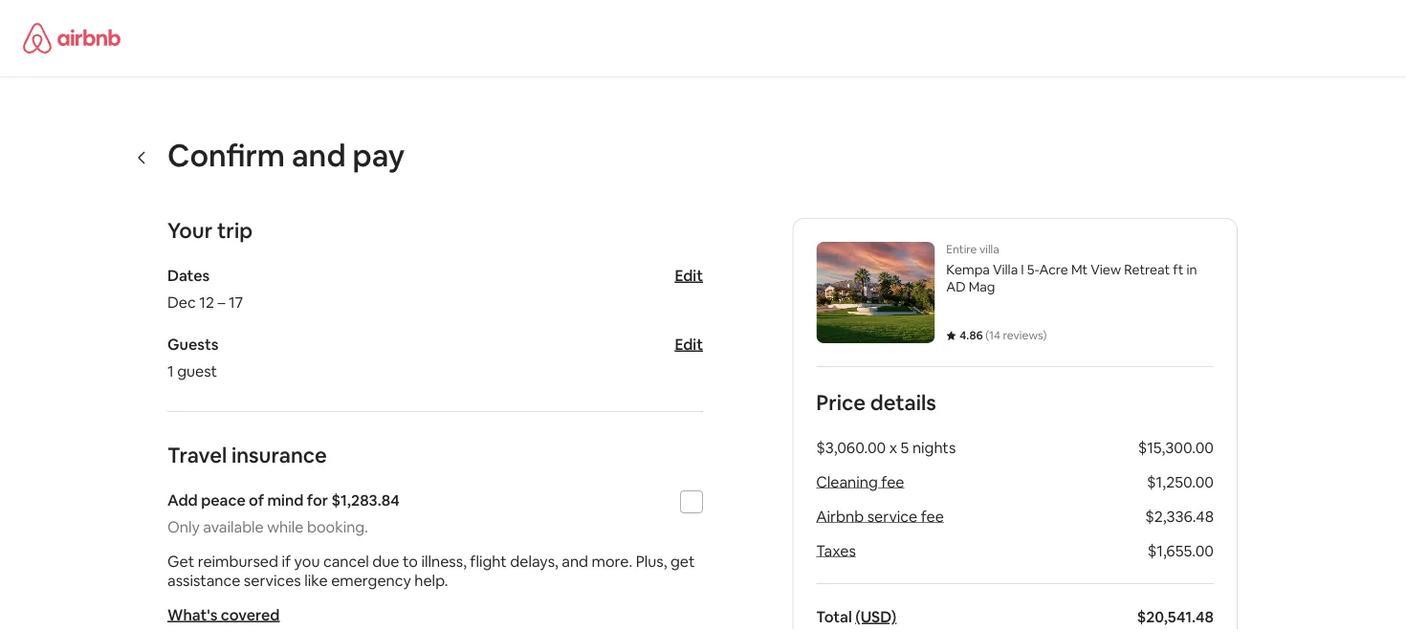Task type: vqa. For each thing, say whether or not it's contained in the screenshot.


Task type: locate. For each thing, give the bounding box(es) containing it.
fee right service
[[921, 507, 945, 526]]

1 vertical spatial and
[[562, 552, 589, 571]]

back image
[[135, 150, 150, 165]]

if
[[282, 552, 291, 571]]

retreat
[[1125, 261, 1171, 279]]

entire
[[947, 242, 978, 257]]

you
[[294, 552, 320, 571]]

0 vertical spatial edit button
[[675, 266, 703, 285]]

1 vertical spatial edit button
[[675, 334, 703, 354]]

only
[[167, 517, 200, 537]]

get reimbursed if you cancel due to illness, flight delays, and more. plus, get assistance services like emergency help.
[[167, 552, 695, 591]]

price details
[[817, 389, 937, 416]]

1 horizontal spatial fee
[[921, 507, 945, 526]]

flight
[[470, 552, 507, 571]]

1 edit button from the top
[[675, 266, 703, 285]]

$2,336.48
[[1146, 507, 1215, 526]]

total (usd)
[[817, 607, 897, 627]]

ft
[[1174, 261, 1184, 279]]

and inside get reimbursed if you cancel due to illness, flight delays, and more. plus, get assistance services like emergency help.
[[562, 552, 589, 571]]

and left pay
[[292, 135, 346, 175]]

what's covered button
[[167, 605, 280, 625]]

(usd) button
[[856, 607, 897, 627]]

0 horizontal spatial fee
[[882, 472, 905, 492]]

illness,
[[422, 552, 467, 571]]

nights
[[913, 438, 956, 457]]

due
[[373, 552, 400, 571]]

view
[[1091, 261, 1122, 279]]

taxes button
[[817, 541, 857, 561]]

emergency
[[331, 571, 411, 591]]

assistance
[[167, 571, 241, 591]]

edit for dates dec 12 – 17
[[675, 266, 703, 285]]

confirm and pay
[[167, 135, 405, 175]]

airbnb service fee
[[817, 507, 945, 526]]

and
[[292, 135, 346, 175], [562, 552, 589, 571]]

to
[[403, 552, 418, 571]]

fee
[[882, 472, 905, 492], [921, 507, 945, 526]]

service
[[868, 507, 918, 526]]

edit
[[675, 266, 703, 285], [675, 334, 703, 354]]

edit button
[[675, 266, 703, 285], [675, 334, 703, 354]]

edit button for dates dec 12 – 17
[[675, 266, 703, 285]]

2 edit button from the top
[[675, 334, 703, 354]]

kempa
[[947, 261, 990, 279]]

villa
[[980, 242, 1000, 257]]

)
[[1044, 328, 1047, 343]]

of
[[249, 491, 264, 510]]

1 edit from the top
[[675, 266, 703, 285]]

2 edit from the top
[[675, 334, 703, 354]]

and left more.
[[562, 552, 589, 571]]

x
[[890, 438, 898, 457]]

–
[[218, 292, 225, 312]]

fee down x
[[882, 472, 905, 492]]

guest
[[177, 361, 217, 381]]

0 vertical spatial fee
[[882, 472, 905, 492]]

0 vertical spatial edit
[[675, 266, 703, 285]]

1 horizontal spatial and
[[562, 552, 589, 571]]

available
[[203, 517, 264, 537]]

total
[[817, 607, 853, 627]]

$1,250.00
[[1148, 472, 1215, 492]]

cleaning
[[817, 472, 879, 492]]

4.86 ( 14 reviews )
[[960, 328, 1047, 343]]

0 vertical spatial and
[[292, 135, 346, 175]]

details
[[871, 389, 937, 416]]

cleaning fee
[[817, 472, 905, 492]]

ad
[[947, 279, 966, 296]]

1 vertical spatial edit
[[675, 334, 703, 354]]

price
[[817, 389, 866, 416]]



Task type: describe. For each thing, give the bounding box(es) containing it.
$3,060.00 x 5 nights
[[817, 438, 956, 457]]

reimbursed
[[198, 552, 279, 571]]

i
[[1021, 261, 1025, 279]]

mt
[[1072, 261, 1088, 279]]

edit for guests 1 guest
[[675, 334, 703, 354]]

edit button for guests 1 guest
[[675, 334, 703, 354]]

1
[[167, 361, 174, 381]]

5-
[[1028, 261, 1040, 279]]

insurance
[[231, 442, 327, 469]]

get
[[167, 552, 194, 571]]

(
[[986, 328, 990, 343]]

entire villa kempa villa i 5-acre mt view retreat ft in ad mag
[[947, 242, 1198, 296]]

0 horizontal spatial and
[[292, 135, 346, 175]]

for
[[307, 491, 328, 510]]

trip
[[217, 217, 253, 244]]

taxes
[[817, 541, 857, 561]]

like
[[305, 571, 328, 591]]

dates
[[167, 266, 210, 285]]

get
[[671, 552, 695, 571]]

booking.
[[307, 517, 368, 537]]

travel
[[167, 442, 227, 469]]

your
[[167, 217, 213, 244]]

acre
[[1040, 261, 1069, 279]]

cleaning fee button
[[817, 472, 905, 492]]

your trip
[[167, 217, 253, 244]]

$15,300.00
[[1139, 438, 1215, 457]]

4.86
[[960, 328, 984, 343]]

more.
[[592, 552, 633, 571]]

airbnb
[[817, 507, 864, 526]]

dates dec 12 – 17
[[167, 266, 243, 312]]

1 vertical spatial fee
[[921, 507, 945, 526]]

while
[[267, 517, 304, 537]]

villa
[[993, 261, 1019, 279]]

$3,060.00
[[817, 438, 887, 457]]

add peace of mind for $1,283.84 only available while booking.
[[167, 491, 400, 537]]

guests
[[167, 334, 219, 354]]

mag
[[969, 279, 996, 296]]

plus,
[[636, 552, 668, 571]]

pay
[[353, 135, 405, 175]]

confirm
[[167, 135, 285, 175]]

mind
[[267, 491, 304, 510]]

reviews
[[1004, 328, 1044, 343]]

14
[[990, 328, 1001, 343]]

peace
[[201, 491, 246, 510]]

guests 1 guest
[[167, 334, 219, 381]]

(usd)
[[856, 607, 897, 627]]

delays,
[[510, 552, 559, 571]]

dec
[[167, 292, 196, 312]]

12
[[199, 292, 214, 312]]

17
[[229, 292, 243, 312]]

services
[[244, 571, 301, 591]]

add
[[167, 491, 198, 510]]

cancel
[[323, 552, 369, 571]]

in
[[1187, 261, 1198, 279]]

5
[[901, 438, 910, 457]]

airbnb service fee button
[[817, 507, 945, 526]]

$1,283.84
[[332, 491, 400, 510]]

help.
[[415, 571, 448, 591]]

$20,541.48
[[1138, 607, 1215, 627]]

travel insurance
[[167, 442, 327, 469]]

what's covered
[[167, 605, 280, 625]]

$1,655.00
[[1148, 541, 1215, 561]]



